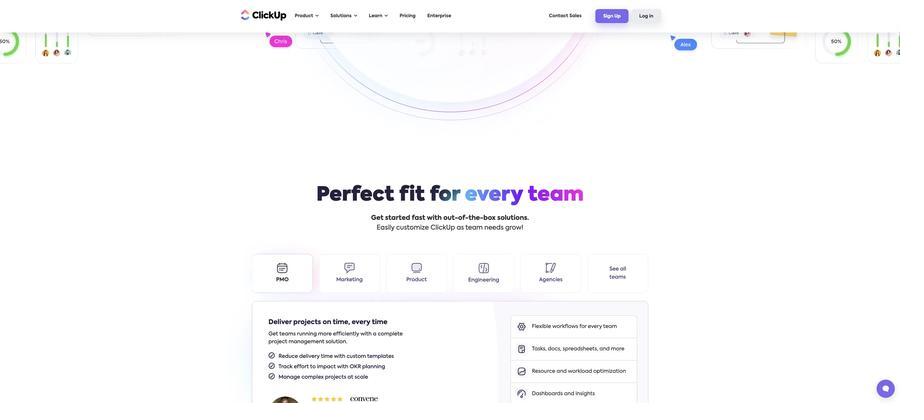 Task type: describe. For each thing, give the bounding box(es) containing it.
1 vertical spatial time
[[321, 354, 333, 359]]

engineering
[[468, 278, 499, 283]]

tasks,
[[532, 347, 547, 352]]

to
[[310, 364, 316, 370]]

get for get started fast with out-of-the-box solutions. easily customize clickup as team needs grow!
[[371, 215, 384, 222]]

agencies
[[539, 278, 563, 283]]

dashboards and insights
[[532, 392, 595, 397]]

out-
[[443, 215, 458, 222]]

delivery
[[299, 354, 320, 359]]

at
[[348, 375, 353, 380]]

sign up
[[603, 14, 621, 19]]

flexible
[[532, 324, 551, 330]]

flexible workflows for every team
[[532, 324, 617, 330]]

for for workflows
[[580, 324, 587, 330]]

pmo
[[276, 278, 289, 283]]

sign up button
[[596, 9, 629, 23]]

engineering button
[[453, 254, 514, 293]]

efficiently
[[333, 332, 359, 337]]

product inside product popup button
[[295, 14, 313, 18]]

time,
[[333, 319, 350, 326]]

learn
[[369, 14, 382, 18]]

running
[[297, 332, 317, 337]]

complex
[[302, 375, 324, 380]]

get for get teams running more efficiently with a complete project management solution.
[[268, 332, 278, 337]]

tasks, docs, spreadsheets, and more
[[532, 347, 625, 352]]

team inside get started fast with out-of-the-box solutions. easily customize clickup as team needs grow!
[[465, 225, 483, 231]]

complete
[[378, 332, 403, 337]]

marketing
[[336, 278, 363, 283]]

product button
[[292, 9, 322, 23]]

pmo button
[[252, 254, 313, 293]]

deliver
[[268, 319, 292, 326]]

reduce delivery time with custom templates
[[279, 354, 394, 359]]

teams inside see all teams
[[610, 275, 626, 280]]

management
[[289, 340, 324, 345]]

solution.
[[326, 340, 347, 345]]

see all teams
[[610, 267, 626, 280]]

up
[[614, 14, 621, 19]]

with down reduce delivery time with custom templates
[[337, 364, 348, 370]]

grow!
[[505, 225, 523, 231]]

fit
[[399, 186, 425, 205]]

and for workload
[[557, 369, 567, 374]]

learn button
[[366, 9, 391, 23]]

1 vertical spatial more
[[611, 347, 625, 352]]

sign
[[603, 14, 613, 19]]

solutions.
[[497, 215, 529, 222]]

enterprise link
[[424, 9, 455, 23]]

marketing button
[[319, 254, 380, 293]]

perfect
[[316, 186, 394, 205]]

fast
[[412, 215, 425, 222]]

clickup image
[[239, 9, 286, 21]]

insights
[[576, 392, 595, 397]]

with inside get teams running more efficiently with a complete project management solution.
[[360, 332, 372, 337]]

dashboards
[[532, 392, 563, 397]]

of-
[[458, 215, 469, 222]]

docs,
[[548, 347, 562, 352]]

impact
[[317, 364, 336, 370]]

custom
[[347, 354, 366, 359]]

for for fit
[[430, 186, 460, 205]]

team for flexible workflows for every team
[[603, 324, 617, 330]]

1 horizontal spatial projects
[[325, 375, 346, 380]]

deliver projects on time, every time
[[268, 319, 388, 326]]

0 vertical spatial and
[[600, 347, 610, 352]]

contact
[[549, 14, 568, 18]]

see
[[610, 267, 619, 272]]

planning
[[362, 364, 385, 370]]

a
[[373, 332, 377, 337]]

teams inside get teams running more efficiently with a complete project management solution.
[[279, 332, 296, 337]]

agencies button
[[520, 254, 581, 293]]

on
[[323, 319, 331, 326]]

product button
[[386, 254, 447, 293]]

pricing
[[400, 14, 416, 18]]

manage
[[279, 375, 300, 380]]



Task type: locate. For each thing, give the bounding box(es) containing it.
0 horizontal spatial more
[[318, 332, 332, 337]]

0 vertical spatial more
[[318, 332, 332, 337]]

teams
[[610, 275, 626, 280], [279, 332, 296, 337]]

clickup
[[431, 225, 455, 231]]

for
[[430, 186, 460, 205], [580, 324, 587, 330]]

every for flexible workflows for every team
[[588, 324, 602, 330]]

manage complex projects at scale
[[279, 375, 368, 380]]

with up clickup
[[427, 215, 442, 222]]

1 vertical spatial and
[[557, 369, 567, 374]]

more
[[318, 332, 332, 337], [611, 347, 625, 352]]

1 horizontal spatial more
[[611, 347, 625, 352]]

get teams running more efficiently with a complete project management solution.
[[268, 332, 403, 345]]

0 horizontal spatial get
[[268, 332, 278, 337]]

with left a at the left
[[360, 332, 372, 337]]

0 vertical spatial product
[[295, 14, 313, 18]]

0 vertical spatial get
[[371, 215, 384, 222]]

and right resource
[[557, 369, 567, 374]]

reduce
[[279, 354, 298, 359]]

track effort to impact with okr planning
[[279, 364, 385, 370]]

resource
[[532, 369, 555, 374]]

the-
[[469, 215, 483, 222]]

box
[[483, 215, 496, 222]]

1 horizontal spatial every
[[465, 186, 523, 205]]

workload
[[568, 369, 592, 374]]

0 horizontal spatial projects
[[293, 319, 321, 326]]

spreadsheets,
[[563, 347, 598, 352]]

more inside get teams running more efficiently with a complete project management solution.
[[318, 332, 332, 337]]

0 vertical spatial teams
[[610, 275, 626, 280]]

for up out-
[[430, 186, 460, 205]]

0 horizontal spatial time
[[321, 354, 333, 359]]

2 horizontal spatial every
[[588, 324, 602, 330]]

started
[[385, 215, 410, 222]]

as
[[457, 225, 464, 231]]

every up box
[[465, 186, 523, 205]]

resource and workload optimization
[[532, 369, 626, 374]]

every for perfect fit for every team
[[465, 186, 523, 205]]

0 horizontal spatial product
[[295, 14, 313, 18]]

easily
[[377, 225, 395, 231]]

and up optimization
[[600, 347, 610, 352]]

time up a at the left
[[372, 319, 388, 326]]

perfect fit for every team
[[316, 186, 584, 205]]

1 vertical spatial for
[[580, 324, 587, 330]]

get inside get started fast with out-of-the-box solutions. easily customize clickup as team needs grow!
[[371, 215, 384, 222]]

0 vertical spatial projects
[[293, 319, 321, 326]]

more down "on"
[[318, 332, 332, 337]]

1 horizontal spatial get
[[371, 215, 384, 222]]

1 horizontal spatial product
[[406, 278, 427, 283]]

1 vertical spatial projects
[[325, 375, 346, 380]]

time up impact
[[321, 354, 333, 359]]

solutions
[[330, 14, 352, 18]]

in
[[649, 14, 653, 19]]

all
[[620, 267, 626, 272]]

track
[[279, 364, 293, 370]]

0 vertical spatial team
[[528, 186, 584, 205]]

teams up project
[[279, 332, 296, 337]]

optimization
[[593, 369, 626, 374]]

0 vertical spatial for
[[430, 186, 460, 205]]

0 horizontal spatial teams
[[279, 332, 296, 337]]

0 vertical spatial time
[[372, 319, 388, 326]]

get up easily
[[371, 215, 384, 222]]

and
[[600, 347, 610, 352], [557, 369, 567, 374], [564, 392, 574, 397]]

every up efficiently on the bottom
[[352, 319, 370, 326]]

project
[[268, 340, 287, 345]]

0 horizontal spatial team
[[465, 225, 483, 231]]

time
[[372, 319, 388, 326], [321, 354, 333, 359]]

needs
[[484, 225, 504, 231]]

pricing link
[[396, 9, 419, 23]]

workflows
[[552, 324, 578, 330]]

team for perfect fit for every team
[[528, 186, 584, 205]]

2 vertical spatial team
[[603, 324, 617, 330]]

scale
[[355, 375, 368, 380]]

product
[[295, 14, 313, 18], [406, 278, 427, 283]]

customize
[[396, 225, 429, 231]]

and for insights
[[564, 392, 574, 397]]

2 horizontal spatial team
[[603, 324, 617, 330]]

solutions button
[[327, 9, 360, 23]]

with
[[427, 215, 442, 222], [360, 332, 372, 337], [334, 354, 345, 359], [337, 364, 348, 370]]

get started fast with out-of-the-box solutions. easily customize clickup as team needs grow!
[[371, 215, 529, 231]]

projects
[[293, 319, 321, 326], [325, 375, 346, 380]]

1 vertical spatial product
[[406, 278, 427, 283]]

teams down see
[[610, 275, 626, 280]]

templates
[[367, 354, 394, 359]]

for right workflows
[[580, 324, 587, 330]]

projects up the 'running' on the left of page
[[293, 319, 321, 326]]

contact sales
[[549, 14, 582, 18]]

get up project
[[268, 332, 278, 337]]

1 vertical spatial teams
[[279, 332, 296, 337]]

get
[[371, 215, 384, 222], [268, 332, 278, 337]]

1 vertical spatial team
[[465, 225, 483, 231]]

1 horizontal spatial time
[[372, 319, 388, 326]]

every up spreadsheets,
[[588, 324, 602, 330]]

1 horizontal spatial team
[[528, 186, 584, 205]]

1 horizontal spatial teams
[[610, 275, 626, 280]]

and left insights
[[564, 392, 574, 397]]

contact sales button
[[546, 9, 585, 23]]

sales
[[569, 14, 582, 18]]

log
[[639, 14, 648, 19]]

log in link
[[632, 9, 661, 23]]

okr
[[350, 364, 361, 370]]

get inside get teams running more efficiently with a complete project management solution.
[[268, 332, 278, 337]]

1 horizontal spatial for
[[580, 324, 587, 330]]

log in
[[639, 14, 653, 19]]

0 horizontal spatial every
[[352, 319, 370, 326]]

2 vertical spatial and
[[564, 392, 574, 397]]

with inside get started fast with out-of-the-box solutions. easily customize clickup as team needs grow!
[[427, 215, 442, 222]]

enterprise
[[427, 14, 451, 18]]

effort
[[294, 364, 309, 370]]

projects down track effort to impact with okr planning
[[325, 375, 346, 380]]

with up track effort to impact with okr planning
[[334, 354, 345, 359]]

more up optimization
[[611, 347, 625, 352]]

every
[[465, 186, 523, 205], [352, 319, 370, 326], [588, 324, 602, 330]]

team
[[528, 186, 584, 205], [465, 225, 483, 231], [603, 324, 617, 330]]

1 vertical spatial get
[[268, 332, 278, 337]]

product inside product button
[[406, 278, 427, 283]]

0 horizontal spatial for
[[430, 186, 460, 205]]



Task type: vqa. For each thing, say whether or not it's contained in the screenshot.
more to the bottom
yes



